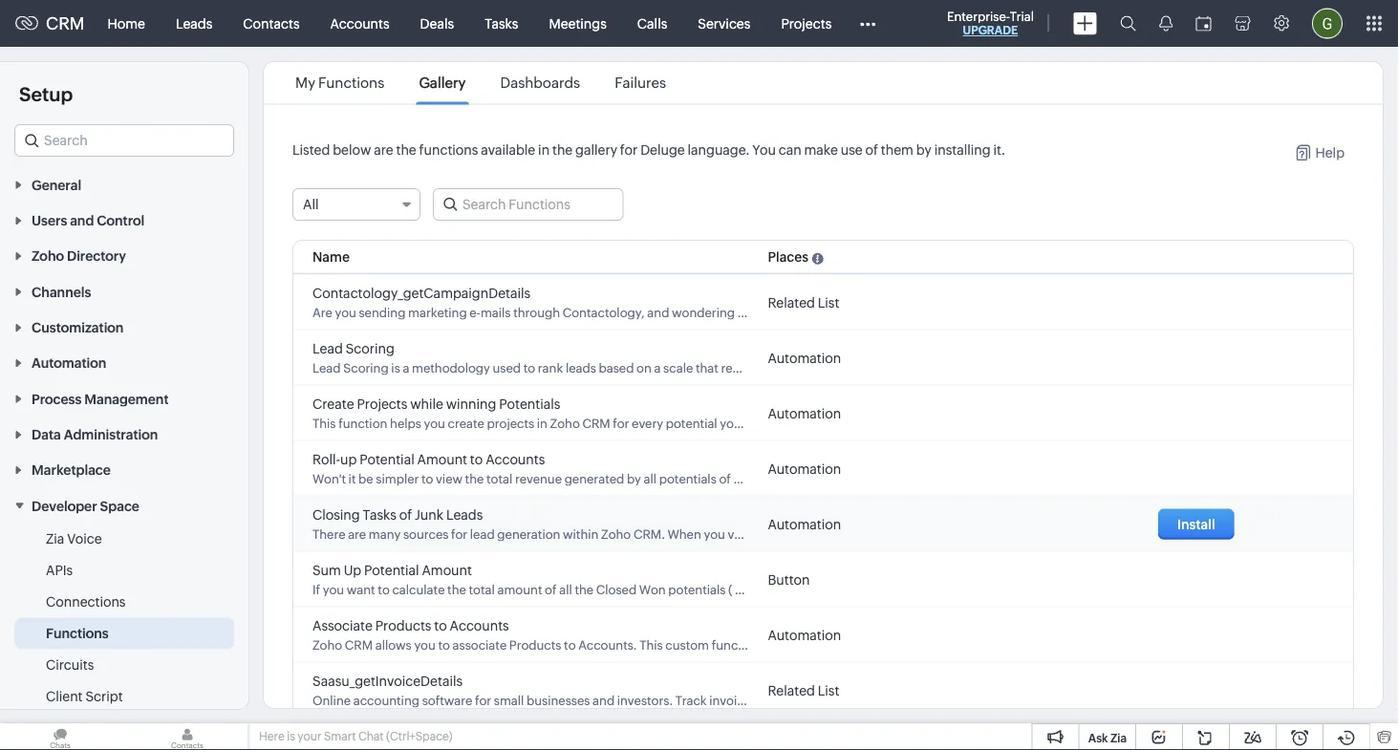 Task type: vqa. For each thing, say whether or not it's contained in the screenshot.
bottommost of
yes



Task type: locate. For each thing, give the bounding box(es) containing it.
create menu element
[[1062, 0, 1109, 46]]

1 horizontal spatial your
[[801, 693, 827, 707]]

accounts right the 'products'
[[450, 617, 509, 633]]

make
[[804, 141, 838, 157]]

calls link
[[622, 0, 683, 46]]

1 horizontal spatial the
[[552, 141, 573, 157]]

0 horizontal spatial leads
[[176, 16, 213, 31]]

and right the users
[[70, 213, 94, 228]]

1 horizontal spatial tasks
[[485, 16, 518, 31]]

up
[[344, 562, 362, 577]]

profile element
[[1301, 0, 1354, 46]]

0 vertical spatial functions
[[318, 75, 384, 91]]

up
[[340, 451, 357, 466]]

install
[[868, 693, 902, 707]]

accounts
[[330, 16, 390, 31], [486, 451, 545, 466], [450, 617, 509, 633]]

amount down create projects while winning potentials
[[417, 451, 467, 466]]

0 vertical spatial of
[[866, 141, 878, 157]]

0 vertical spatial leads
[[176, 16, 213, 31]]

channels button
[[0, 273, 249, 309]]

tasks right deals
[[485, 16, 518, 31]]

create menu image
[[1073, 12, 1097, 35]]

profile image
[[1312, 8, 1343, 39]]

setup
[[19, 83, 73, 105]]

home link
[[92, 0, 161, 46]]

functions up "circuits" link
[[46, 625, 109, 641]]

functions
[[318, 75, 384, 91], [46, 625, 109, 641]]

for
[[620, 141, 638, 157], [475, 693, 491, 707]]

potential
[[360, 451, 415, 466], [364, 562, 419, 577]]

Search text field
[[15, 125, 233, 156]]

sum up potential amount
[[313, 562, 472, 577]]

to right the 'products'
[[434, 617, 447, 633]]

installing
[[935, 141, 991, 157]]

are
[[374, 141, 393, 157]]

potential right the up
[[360, 451, 415, 466]]

home
[[107, 16, 145, 31]]

2 related from the top
[[768, 682, 815, 698]]

leads right home
[[176, 16, 213, 31]]

of right use
[[866, 141, 878, 157]]

0 vertical spatial tasks
[[485, 16, 518, 31]]

developer
[[32, 498, 97, 514]]

related left the client.
[[768, 682, 815, 698]]

users and control button
[[0, 202, 249, 238]]

1 vertical spatial amount
[[422, 562, 472, 577]]

list
[[278, 62, 684, 104]]

1 vertical spatial zia
[[1111, 732, 1127, 745]]

related down places
[[768, 294, 815, 310]]

projects left the other modules 'field'
[[781, 16, 832, 31]]

winning
[[446, 396, 496, 411]]

amount down junk
[[422, 562, 472, 577]]

automation
[[768, 350, 841, 365], [32, 356, 106, 371], [768, 405, 841, 420], [768, 461, 841, 476], [768, 516, 841, 531], [768, 627, 841, 642]]

0 vertical spatial your
[[801, 693, 827, 707]]

projects
[[781, 16, 832, 31], [357, 396, 407, 411]]

1 horizontal spatial functions
[[318, 75, 384, 91]]

your left the client.
[[801, 693, 827, 707]]

All field
[[292, 188, 421, 220]]

accounting
[[353, 693, 420, 707]]

listed
[[292, 141, 330, 157]]

0 vertical spatial to
[[470, 451, 483, 466]]

amount for sum up potential amount
[[422, 562, 472, 577]]

my functions link
[[292, 75, 387, 91]]

1 vertical spatial and
[[593, 693, 615, 707]]

1 vertical spatial to
[[434, 617, 447, 633]]

process management button
[[0, 380, 249, 416]]

0 horizontal spatial zia
[[46, 531, 64, 546]]

1 vertical spatial functions
[[46, 625, 109, 641]]

scoring
[[346, 340, 395, 355]]

products
[[375, 617, 432, 633]]

zoho
[[32, 249, 64, 264]]

2 list from the top
[[818, 682, 840, 698]]

0 horizontal spatial functions
[[46, 625, 109, 641]]

crm
[[46, 14, 85, 33]]

the right are
[[396, 141, 417, 157]]

sum
[[313, 562, 341, 577]]

related list down places
[[768, 294, 840, 310]]

Other Modules field
[[847, 8, 888, 39]]

2 the from the left
[[552, 141, 573, 157]]

places
[[768, 249, 809, 265]]

0 horizontal spatial of
[[399, 506, 412, 522]]

of left junk
[[399, 506, 412, 522]]

and inside saasu_getinvoicedetails online accounting software for small businesses and investors. track invoices sent to your client. install now!
[[593, 693, 615, 707]]

closing
[[313, 506, 360, 522]]

create projects while winning potentials
[[313, 396, 560, 411]]

related list for contactology_getcampaigndetails
[[768, 294, 840, 310]]

automation for junk
[[768, 516, 841, 531]]

use
[[841, 141, 863, 157]]

accounts up the "my functions"
[[330, 16, 390, 31]]

zia left voice
[[46, 531, 64, 546]]

automation button
[[0, 345, 249, 380]]

is
[[287, 730, 295, 743]]

associate
[[313, 617, 373, 633]]

1 vertical spatial for
[[475, 693, 491, 707]]

of
[[866, 141, 878, 157], [399, 506, 412, 522]]

now!
[[905, 693, 935, 707]]

to right sent
[[787, 693, 799, 707]]

0 vertical spatial list
[[818, 294, 840, 310]]

zia right ask
[[1111, 732, 1127, 745]]

0 vertical spatial for
[[620, 141, 638, 157]]

0 vertical spatial amount
[[417, 451, 467, 466]]

the right in
[[552, 141, 573, 157]]

1 related list from the top
[[768, 294, 840, 310]]

available
[[481, 141, 535, 157]]

customization
[[32, 320, 124, 335]]

businesses
[[527, 693, 590, 707]]

related
[[768, 294, 815, 310], [768, 682, 815, 698]]

search image
[[1120, 15, 1136, 32]]

chat
[[358, 730, 384, 743]]

tasks right closing at the bottom of the page
[[363, 506, 397, 522]]

1 vertical spatial accounts
[[486, 451, 545, 466]]

2 horizontal spatial to
[[787, 693, 799, 707]]

2 vertical spatial to
[[787, 693, 799, 707]]

to down winning
[[470, 451, 483, 466]]

0 vertical spatial related
[[768, 294, 815, 310]]

here
[[259, 730, 285, 743]]

potential right up
[[364, 562, 419, 577]]

1 vertical spatial related list
[[768, 682, 840, 698]]

0 horizontal spatial the
[[396, 141, 417, 157]]

associate products to accounts
[[313, 617, 509, 633]]

chats image
[[0, 724, 120, 750]]

closing tasks of junk leads
[[313, 506, 483, 522]]

accounts down potentials at the bottom left
[[486, 451, 545, 466]]

data
[[32, 427, 61, 442]]

control
[[97, 213, 145, 228]]

0 horizontal spatial and
[[70, 213, 94, 228]]

deluge
[[641, 141, 685, 157]]

for right gallery
[[620, 141, 638, 157]]

by
[[916, 141, 932, 157]]

meetings link
[[534, 0, 622, 46]]

and left investors.
[[593, 693, 615, 707]]

0 horizontal spatial for
[[475, 693, 491, 707]]

crm link
[[15, 14, 85, 33]]

your inside saasu_getinvoicedetails online accounting software for small businesses and investors. track invoices sent to your client. install now!
[[801, 693, 827, 707]]

for left small
[[475, 693, 491, 707]]

0 horizontal spatial to
[[434, 617, 447, 633]]

software
[[422, 693, 472, 707]]

users
[[32, 213, 67, 228]]

1 list from the top
[[818, 294, 840, 310]]

administration
[[64, 427, 158, 442]]

1 vertical spatial leads
[[446, 506, 483, 522]]

1 horizontal spatial projects
[[781, 16, 832, 31]]

2 vertical spatial accounts
[[450, 617, 509, 633]]

here is your smart chat (ctrl+space)
[[259, 730, 453, 743]]

related list for saasu_getinvoicedetails
[[768, 682, 840, 698]]

in
[[538, 141, 550, 157]]

1 horizontal spatial of
[[866, 141, 878, 157]]

1 related from the top
[[768, 294, 815, 310]]

0 vertical spatial zia
[[46, 531, 64, 546]]

0 vertical spatial potential
[[360, 451, 415, 466]]

projects inside "link"
[[781, 16, 832, 31]]

connections
[[46, 594, 126, 609]]

1 vertical spatial projects
[[357, 396, 407, 411]]

automation for winning
[[768, 405, 841, 420]]

list
[[818, 294, 840, 310], [818, 682, 840, 698]]

projects left while
[[357, 396, 407, 411]]

1 vertical spatial your
[[298, 730, 322, 743]]

your right the is
[[298, 730, 322, 743]]

0 horizontal spatial projects
[[357, 396, 407, 411]]

0 vertical spatial projects
[[781, 16, 832, 31]]

related for contactology_getcampaigndetails
[[768, 294, 815, 310]]

related list right invoices
[[768, 682, 840, 698]]

deals
[[420, 16, 454, 31]]

circuits
[[46, 657, 94, 672]]

2 related list from the top
[[768, 682, 840, 698]]

1 vertical spatial related
[[768, 682, 815, 698]]

leads
[[176, 16, 213, 31], [446, 506, 483, 522]]

1 vertical spatial list
[[818, 682, 840, 698]]

it.
[[994, 141, 1005, 157]]

to
[[470, 451, 483, 466], [434, 617, 447, 633], [787, 693, 799, 707]]

0 vertical spatial and
[[70, 213, 94, 228]]

1 horizontal spatial and
[[593, 693, 615, 707]]

0 horizontal spatial tasks
[[363, 506, 397, 522]]

small
[[494, 693, 524, 707]]

None field
[[14, 124, 234, 157]]

leads right junk
[[446, 506, 483, 522]]

amount
[[417, 451, 467, 466], [422, 562, 472, 577]]

functions right "my"
[[318, 75, 384, 91]]

contactology_getcampaigndetails
[[313, 285, 531, 300]]

calls
[[637, 16, 667, 31]]

1 vertical spatial potential
[[364, 562, 419, 577]]

for inside saasu_getinvoicedetails online accounting software for small businesses and investors. track invoices sent to your client. install now!
[[475, 693, 491, 707]]

failures link
[[612, 75, 669, 91]]

to inside saasu_getinvoicedetails online accounting software for small businesses and investors. track invoices sent to your client. install now!
[[787, 693, 799, 707]]

sent
[[760, 693, 784, 707]]

roll-up potential amount to accounts
[[313, 451, 545, 466]]

ask zia
[[1088, 732, 1127, 745]]

0 vertical spatial related list
[[768, 294, 840, 310]]

apis link
[[46, 560, 73, 580]]



Task type: describe. For each thing, give the bounding box(es) containing it.
calendar image
[[1196, 16, 1212, 31]]

functions link
[[46, 624, 109, 643]]

while
[[410, 396, 443, 411]]

client script
[[46, 689, 123, 704]]

client.
[[830, 693, 866, 707]]

list containing my functions
[[278, 62, 684, 104]]

general
[[32, 177, 81, 192]]

0 vertical spatial accounts
[[330, 16, 390, 31]]

management
[[84, 391, 169, 407]]

can
[[779, 141, 802, 157]]

them
[[881, 141, 914, 157]]

language.
[[688, 141, 750, 157]]

ask
[[1088, 732, 1108, 745]]

failures
[[615, 75, 666, 91]]

functions inside developer space region
[[46, 625, 109, 641]]

channels
[[32, 284, 91, 299]]

zoho directory
[[32, 249, 126, 264]]

enterprise-
[[947, 9, 1010, 23]]

deals link
[[405, 0, 469, 46]]

developer space
[[32, 498, 139, 514]]

(ctrl+space)
[[386, 730, 453, 743]]

0 horizontal spatial your
[[298, 730, 322, 743]]

dashboards
[[500, 75, 580, 91]]

space
[[100, 498, 139, 514]]

client script link
[[46, 687, 123, 706]]

contacts link
[[228, 0, 315, 46]]

automation for amount
[[768, 461, 841, 476]]

gallery link
[[416, 75, 469, 91]]

investors.
[[617, 693, 673, 707]]

amount for roll-up potential amount to accounts
[[417, 451, 467, 466]]

general button
[[0, 166, 249, 202]]

and inside dropdown button
[[70, 213, 94, 228]]

projects link
[[766, 0, 847, 46]]

smart
[[324, 730, 356, 743]]

marketplace button
[[0, 452, 249, 487]]

potential for up
[[360, 451, 415, 466]]

trial
[[1010, 9, 1034, 23]]

1 vertical spatial of
[[399, 506, 412, 522]]

connections link
[[46, 592, 126, 611]]

zoho directory button
[[0, 238, 249, 273]]

developer space button
[[0, 487, 249, 523]]

leads link
[[161, 0, 228, 46]]

1 horizontal spatial to
[[470, 451, 483, 466]]

name
[[313, 249, 350, 264]]

potentials
[[499, 396, 560, 411]]

data administration
[[32, 427, 158, 442]]

process management
[[32, 391, 169, 407]]

create
[[313, 396, 354, 411]]

1 horizontal spatial zia
[[1111, 732, 1127, 745]]

upgrade
[[963, 24, 1018, 37]]

enterprise-trial upgrade
[[947, 9, 1034, 37]]

saasu_getinvoicedetails
[[313, 673, 463, 688]]

contacts image
[[127, 724, 248, 750]]

services link
[[683, 0, 766, 46]]

list for contactology_getcampaigndetails
[[818, 294, 840, 310]]

developer space region
[[0, 523, 249, 750]]

script
[[85, 689, 123, 704]]

button
[[768, 571, 810, 587]]

users and control
[[32, 213, 145, 228]]

gallery
[[419, 75, 466, 91]]

signals image
[[1159, 15, 1173, 32]]

automation inside dropdown button
[[32, 356, 106, 371]]

help
[[1316, 145, 1345, 160]]

gallery
[[575, 141, 617, 157]]

data administration button
[[0, 416, 249, 452]]

1 horizontal spatial for
[[620, 141, 638, 157]]

list for saasu_getinvoicedetails
[[818, 682, 840, 698]]

roll-
[[313, 451, 340, 466]]

related for saasu_getinvoicedetails
[[768, 682, 815, 698]]

contacts
[[243, 16, 300, 31]]

Search Functions text field
[[434, 189, 623, 219]]

search element
[[1109, 0, 1148, 47]]

signals element
[[1148, 0, 1184, 47]]

1 horizontal spatial leads
[[446, 506, 483, 522]]

below
[[333, 141, 371, 157]]

all
[[303, 196, 319, 212]]

1 the from the left
[[396, 141, 417, 157]]

functions
[[419, 141, 478, 157]]

accounts link
[[315, 0, 405, 46]]

zia inside developer space region
[[46, 531, 64, 546]]

my
[[295, 75, 315, 91]]

potential for up
[[364, 562, 419, 577]]

automation for accounts
[[768, 627, 841, 642]]

apis
[[46, 562, 73, 578]]

tasks link
[[469, 0, 534, 46]]

customization button
[[0, 309, 249, 345]]

lead
[[313, 340, 343, 355]]

circuits link
[[46, 655, 94, 674]]

1 vertical spatial tasks
[[363, 506, 397, 522]]

track
[[675, 693, 707, 707]]

saasu_getinvoicedetails online accounting software for small businesses and investors. track invoices sent to your client. install now!
[[313, 673, 935, 707]]

invoices
[[710, 693, 757, 707]]



